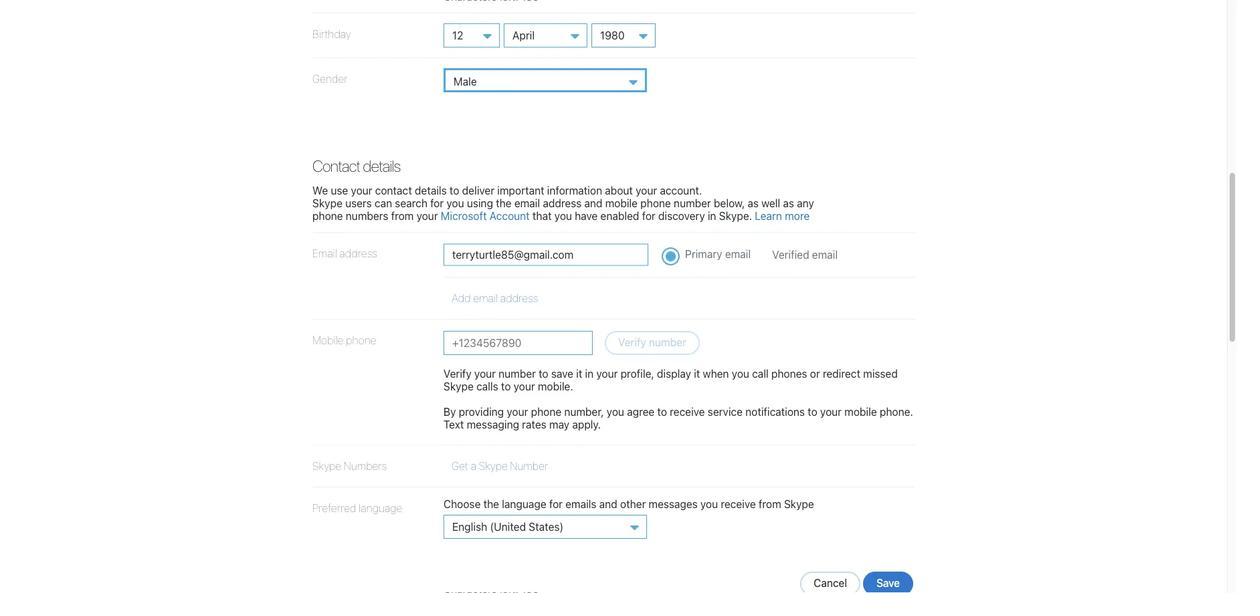 Task type: locate. For each thing, give the bounding box(es) containing it.
emails
[[566, 498, 597, 511]]

details up contact
[[363, 157, 401, 175]]

as up learn more link
[[784, 197, 795, 210]]

your left "mobile."
[[514, 380, 535, 393]]

1 horizontal spatial details
[[415, 184, 447, 197]]

get
[[452, 460, 469, 473]]

0 horizontal spatial language
[[359, 502, 403, 515]]

number up discovery
[[674, 197, 712, 210]]

have
[[575, 210, 598, 223]]

1 vertical spatial number
[[649, 336, 687, 349]]

from
[[391, 210, 414, 223], [759, 498, 782, 511]]

email for primary email
[[726, 248, 751, 261]]

you right messages
[[701, 498, 719, 511]]

0 vertical spatial the
[[496, 197, 512, 210]]

1 horizontal spatial from
[[759, 498, 782, 511]]

0 horizontal spatial mobile
[[606, 197, 638, 210]]

1 vertical spatial in
[[586, 367, 594, 380]]

option group
[[313, 233, 915, 320]]

0 horizontal spatial in
[[586, 367, 594, 380]]

the inside we use your contact details to deliver important information about your account. skype users can search for you using the email address and mobile phone number below, as well as any phone numbers from your
[[496, 197, 512, 210]]

more
[[785, 210, 810, 223]]

you left agree
[[607, 406, 625, 419]]

2 horizontal spatial for
[[643, 210, 656, 223]]

address up mobile phone text box on the left of page
[[501, 292, 539, 305]]

1 horizontal spatial address
[[501, 292, 539, 305]]

your up rates
[[507, 406, 529, 419]]

(united
[[490, 521, 526, 534]]

verify inside verify your number to save it in your profile, display it when you call phones or redirect missed skype calls to your mobile.
[[444, 367, 472, 380]]

2 vertical spatial number
[[499, 367, 536, 380]]

phones
[[772, 367, 808, 380]]

service
[[708, 406, 743, 419]]

to left deliver
[[450, 184, 460, 197]]

numbers
[[344, 460, 387, 473]]

well
[[762, 197, 781, 210]]

number down mobile phone text box on the left of page
[[499, 367, 536, 380]]

for right search
[[431, 197, 444, 210]]

0 horizontal spatial verify
[[444, 367, 472, 380]]

verify for verify number
[[619, 336, 647, 349]]

0 horizontal spatial as
[[748, 197, 759, 210]]

phone.
[[880, 406, 914, 419]]

0 horizontal spatial it
[[577, 367, 583, 380]]

1 vertical spatial details
[[415, 184, 447, 197]]

save
[[552, 367, 574, 380]]

for inside we use your contact details to deliver important information about your account. skype users can search for you using the email address and mobile phone number below, as well as any phone numbers from your
[[431, 197, 444, 210]]

phone right mobile at the bottom of page
[[346, 334, 377, 347]]

Email address 1 text field
[[444, 244, 649, 266]]

2 horizontal spatial address
[[543, 197, 582, 210]]

language
[[502, 498, 547, 511], [359, 502, 403, 515]]

it left when
[[694, 367, 701, 380]]

to inside we use your contact details to deliver important information about your account. skype users can search for you using the email address and mobile phone number below, as well as any phone numbers from your
[[450, 184, 460, 197]]

Mobile phone text field
[[444, 331, 593, 355]]

we
[[313, 184, 328, 197]]

enabled
[[601, 210, 640, 223]]

number
[[674, 197, 712, 210], [649, 336, 687, 349], [499, 367, 536, 380]]

0 vertical spatial and
[[585, 197, 603, 210]]

in inside verify your number to save it in your profile, display it when you call phones or redirect missed skype calls to your mobile.
[[586, 367, 594, 380]]

number inside verify your number to save it in your profile, display it when you call phones or redirect missed skype calls to your mobile.
[[499, 367, 536, 380]]

choose
[[444, 498, 481, 511]]

using
[[467, 197, 493, 210]]

verify inside button
[[619, 336, 647, 349]]

your
[[351, 184, 373, 197], [636, 184, 658, 197], [417, 210, 438, 223], [475, 367, 496, 380], [597, 367, 618, 380], [514, 380, 535, 393], [507, 406, 529, 419], [821, 406, 842, 419]]

1 vertical spatial the
[[484, 498, 499, 511]]

0 vertical spatial details
[[363, 157, 401, 175]]

Set as primary email radio
[[662, 247, 680, 266]]

discovery
[[659, 210, 705, 223]]

you
[[447, 197, 464, 210], [555, 210, 572, 223], [732, 367, 750, 380], [607, 406, 625, 419], [701, 498, 719, 511]]

phone
[[641, 197, 671, 210], [313, 210, 343, 223], [346, 334, 377, 347], [531, 406, 562, 419]]

receive
[[670, 406, 705, 419], [721, 498, 756, 511]]

as left well
[[748, 197, 759, 210]]

0 horizontal spatial address
[[340, 247, 378, 260]]

email
[[515, 197, 540, 210], [726, 248, 751, 261], [813, 249, 838, 261], [474, 292, 498, 305]]

contact
[[313, 157, 360, 175]]

details up search
[[415, 184, 447, 197]]

and up have
[[585, 197, 603, 210]]

0 vertical spatial number
[[674, 197, 712, 210]]

mobile inside we use your contact details to deliver important information about your account. skype users can search for you using the email address and mobile phone number below, as well as any phone numbers from your
[[606, 197, 638, 210]]

email
[[313, 247, 337, 260]]

april
[[513, 29, 535, 41]]

2 as from the left
[[784, 197, 795, 210]]

rates
[[522, 419, 547, 432]]

for up states)
[[550, 498, 563, 511]]

you left call
[[732, 367, 750, 380]]

1 vertical spatial mobile
[[845, 406, 878, 419]]

language up (united
[[502, 498, 547, 511]]

it
[[577, 367, 583, 380], [694, 367, 701, 380]]

the up english (united states) at the left
[[484, 498, 499, 511]]

use
[[331, 184, 348, 197]]

or
[[811, 367, 821, 380]]

get a skype number
[[452, 460, 549, 473]]

verify up profile,
[[619, 336, 647, 349]]

0 vertical spatial receive
[[670, 406, 705, 419]]

0 vertical spatial from
[[391, 210, 414, 223]]

that
[[533, 210, 552, 223]]

email right primary
[[726, 248, 751, 261]]

mobile up enabled
[[606, 197, 638, 210]]

the
[[496, 197, 512, 210], [484, 498, 499, 511]]

language down numbers
[[359, 502, 403, 515]]

as
[[748, 197, 759, 210], [784, 197, 795, 210]]

option group containing email address
[[313, 233, 915, 320]]

details
[[363, 157, 401, 175], [415, 184, 447, 197]]

display
[[657, 367, 692, 380]]

address inside we use your contact details to deliver important information about your account. skype users can search for you using the email address and mobile phone number below, as well as any phone numbers from your
[[543, 197, 582, 210]]

verified
[[773, 249, 810, 261]]

1 horizontal spatial it
[[694, 367, 701, 380]]

calls
[[477, 380, 499, 393]]

receive down verify your number to save it in your profile, display it when you call phones or redirect missed skype calls to your mobile.
[[670, 406, 705, 419]]

skype
[[313, 197, 343, 210], [444, 380, 474, 393], [313, 460, 342, 473], [479, 460, 508, 473], [785, 498, 815, 511]]

phone up rates
[[531, 406, 562, 419]]

mobile
[[606, 197, 638, 210], [845, 406, 878, 419]]

receive inside by providing your phone number, you agree to receive service notifications to your mobile phone. text messaging rates may apply.
[[670, 406, 705, 419]]

by providing your phone number, you agree to receive service notifications to your mobile phone. text messaging rates may apply.
[[444, 406, 914, 432]]

gender
[[313, 72, 348, 85]]

it right save
[[577, 367, 583, 380]]

1 horizontal spatial in
[[708, 210, 717, 223]]

may
[[550, 419, 570, 432]]

to up "mobile."
[[539, 367, 549, 380]]

add email address
[[452, 292, 539, 305]]

verify your number to save it in your profile, display it when you call phones or redirect missed skype calls to your mobile.
[[444, 367, 898, 393]]

verify up by
[[444, 367, 472, 380]]

1 horizontal spatial as
[[784, 197, 795, 210]]

receive right messages
[[721, 498, 756, 511]]

verify
[[619, 336, 647, 349], [444, 367, 472, 380]]

you up microsoft
[[447, 197, 464, 210]]

0 vertical spatial verify
[[619, 336, 647, 349]]

1 vertical spatial verify
[[444, 367, 472, 380]]

address down the information
[[543, 197, 582, 210]]

details inside we use your contact details to deliver important information about your account. skype users can search for you using the email address and mobile phone number below, as well as any phone numbers from your
[[415, 184, 447, 197]]

other
[[621, 498, 646, 511]]

the up account
[[496, 197, 512, 210]]

number up the display
[[649, 336, 687, 349]]

mobile.
[[538, 380, 574, 393]]

information
[[548, 184, 603, 197]]

to
[[450, 184, 460, 197], [539, 367, 549, 380], [501, 380, 511, 393], [658, 406, 668, 419], [808, 406, 818, 419]]

address right email
[[340, 247, 378, 260]]

your up users
[[351, 184, 373, 197]]

email right add
[[474, 292, 498, 305]]

add email address link
[[452, 292, 539, 305]]

mobile left phone.
[[845, 406, 878, 419]]

for right enabled
[[643, 210, 656, 223]]

and
[[585, 197, 603, 210], [600, 498, 618, 511]]

0 vertical spatial address
[[543, 197, 582, 210]]

0 horizontal spatial for
[[431, 197, 444, 210]]

you inside by providing your phone number, you agree to receive service notifications to your mobile phone. text messaging rates may apply.
[[607, 406, 625, 419]]

email right verified
[[813, 249, 838, 261]]

a
[[471, 460, 477, 473]]

1 horizontal spatial verify
[[619, 336, 647, 349]]

your up calls on the left bottom of page
[[475, 367, 496, 380]]

0 horizontal spatial receive
[[670, 406, 705, 419]]

0 vertical spatial mobile
[[606, 197, 638, 210]]

1 horizontal spatial receive
[[721, 498, 756, 511]]

address
[[543, 197, 582, 210], [340, 247, 378, 260], [501, 292, 539, 305]]

1 horizontal spatial mobile
[[845, 406, 878, 419]]

for
[[431, 197, 444, 210], [643, 210, 656, 223], [550, 498, 563, 511]]

and left other
[[600, 498, 618, 511]]

0 horizontal spatial from
[[391, 210, 414, 223]]

in right save
[[586, 367, 594, 380]]

mobile
[[313, 334, 344, 347]]

microsoft
[[441, 210, 487, 223]]

in down below,
[[708, 210, 717, 223]]

you right the that
[[555, 210, 572, 223]]

phone inside by providing your phone number, you agree to receive service notifications to your mobile phone. text messaging rates may apply.
[[531, 406, 562, 419]]

12
[[453, 29, 464, 41]]

email down "important"
[[515, 197, 540, 210]]

english
[[453, 521, 488, 534]]

1 vertical spatial receive
[[721, 498, 756, 511]]

add
[[452, 292, 471, 305]]

save
[[877, 578, 901, 590]]

text
[[444, 419, 464, 432]]

in
[[708, 210, 717, 223], [586, 367, 594, 380]]

skype inside verify your number to save it in your profile, display it when you call phones or redirect missed skype calls to your mobile.
[[444, 380, 474, 393]]

important
[[498, 184, 545, 197]]

your down the redirect
[[821, 406, 842, 419]]

number inside button
[[649, 336, 687, 349]]



Task type: vqa. For each thing, say whether or not it's contained in the screenshot.
"from" to the bottom
yes



Task type: describe. For each thing, give the bounding box(es) containing it.
learn
[[755, 210, 783, 223]]

number inside we use your contact details to deliver important information about your account. skype users can search for you using the email address and mobile phone number below, as well as any phone numbers from your
[[674, 197, 712, 210]]

users
[[346, 197, 372, 210]]

cancel
[[814, 578, 848, 590]]

agree
[[627, 406, 655, 419]]

we use your contact details to deliver important information about your account. skype users can search for you using the email address and mobile phone number below, as well as any phone numbers from your
[[313, 184, 815, 223]]

you inside we use your contact details to deliver important information about your account. skype users can search for you using the email address and mobile phone number below, as well as any phone numbers from your
[[447, 197, 464, 210]]

email for add email address
[[474, 292, 498, 305]]

account.
[[660, 184, 703, 197]]

and inside we use your contact details to deliver important information about your account. skype users can search for you using the email address and mobile phone number below, as well as any phone numbers from your
[[585, 197, 603, 210]]

contact details
[[313, 157, 401, 175]]

email for verified email
[[813, 249, 838, 261]]

messaging
[[467, 419, 520, 432]]

mobile phone
[[313, 334, 377, 347]]

contact
[[375, 184, 412, 197]]

your right about
[[636, 184, 658, 197]]

2 it from the left
[[694, 367, 701, 380]]

1 vertical spatial address
[[340, 247, 378, 260]]

numbers
[[346, 210, 389, 223]]

providing
[[459, 406, 504, 419]]

apply.
[[573, 419, 601, 432]]

microsoft account that you have enabled for discovery in skype. learn more
[[441, 210, 810, 223]]

number
[[510, 460, 549, 473]]

states)
[[529, 521, 564, 534]]

search
[[395, 197, 428, 210]]

skype.
[[720, 210, 753, 223]]

phone down we
[[313, 210, 343, 223]]

1 as from the left
[[748, 197, 759, 210]]

microsoft account link
[[441, 210, 530, 223]]

can
[[375, 197, 392, 210]]

email address
[[313, 247, 378, 260]]

1 horizontal spatial for
[[550, 498, 563, 511]]

primary email
[[686, 248, 751, 261]]

phone down account.
[[641, 197, 671, 210]]

verified email
[[773, 249, 838, 261]]

preferred
[[313, 502, 357, 515]]

1 vertical spatial and
[[600, 498, 618, 511]]

from inside we use your contact details to deliver important information about your account. skype users can search for you using the email address and mobile phone number below, as well as any phone numbers from your
[[391, 210, 414, 223]]

verify number button
[[605, 331, 700, 355]]

verify for verify your number to save it in your profile, display it when you call phones or redirect missed skype calls to your mobile.
[[444, 367, 472, 380]]

2 vertical spatial address
[[501, 292, 539, 305]]

below,
[[714, 197, 745, 210]]

english (united states)
[[453, 521, 564, 534]]

1 vertical spatial from
[[759, 498, 782, 511]]

verify number
[[619, 336, 687, 349]]

skype inside we use your contact details to deliver important information about your account. skype users can search for you using the email address and mobile phone number below, as well as any phone numbers from your
[[313, 197, 343, 210]]

get a skype number link
[[452, 460, 549, 473]]

0 horizontal spatial details
[[363, 157, 401, 175]]

your down search
[[417, 210, 438, 223]]

primary
[[686, 248, 723, 261]]

skype numbers
[[313, 460, 387, 473]]

learn more link
[[755, 210, 810, 223]]

your left profile,
[[597, 367, 618, 380]]

number,
[[565, 406, 604, 419]]

0 vertical spatial in
[[708, 210, 717, 223]]

mobile inside by providing your phone number, you agree to receive service notifications to your mobile phone. text messaging rates may apply.
[[845, 406, 878, 419]]

when
[[703, 367, 729, 380]]

notifications
[[746, 406, 806, 419]]

1980
[[601, 29, 625, 41]]

email inside we use your contact details to deliver important information about your account. skype users can search for you using the email address and mobile phone number below, as well as any phone numbers from your
[[515, 197, 540, 210]]

cancel button
[[801, 573, 861, 594]]

missed
[[864, 367, 898, 380]]

deliver
[[462, 184, 495, 197]]

any
[[798, 197, 815, 210]]

1 horizontal spatial language
[[502, 498, 547, 511]]

birthday
[[313, 27, 351, 40]]

preferred language
[[313, 502, 403, 515]]

about
[[605, 184, 633, 197]]

by
[[444, 406, 456, 419]]

1 it from the left
[[577, 367, 583, 380]]

save button
[[864, 573, 914, 594]]

account
[[490, 210, 530, 223]]

profile,
[[621, 367, 655, 380]]

call
[[753, 367, 769, 380]]

redirect
[[823, 367, 861, 380]]

choose the language for emails and other messages you receive from skype
[[444, 498, 815, 511]]

male
[[454, 75, 477, 88]]

messages
[[649, 498, 698, 511]]

to right agree
[[658, 406, 668, 419]]

to right the notifications
[[808, 406, 818, 419]]

you inside verify your number to save it in your profile, display it when you call phones or redirect missed skype calls to your mobile.
[[732, 367, 750, 380]]

to right calls on the left bottom of page
[[501, 380, 511, 393]]



